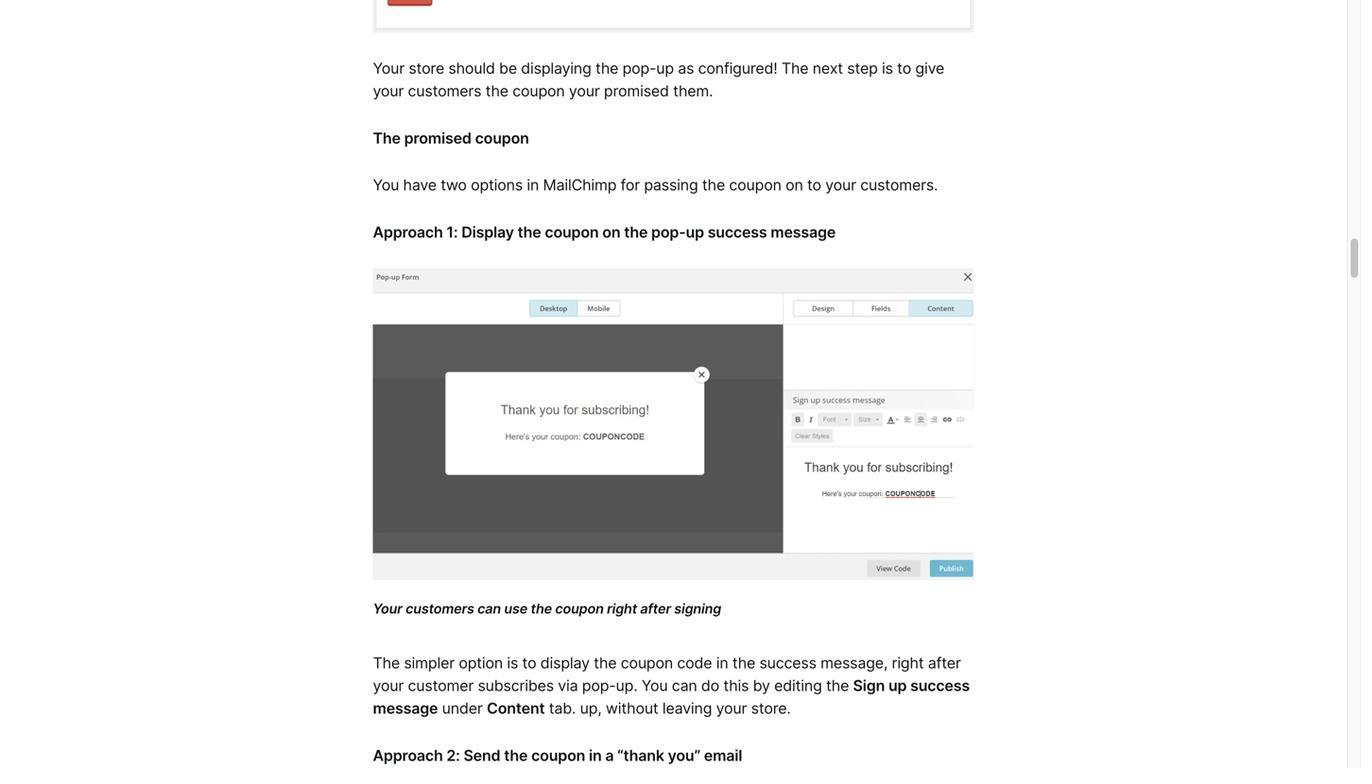 Task type: locate. For each thing, give the bounding box(es) containing it.
2 vertical spatial up
[[889, 677, 907, 695]]

2 vertical spatial the
[[373, 654, 400, 673]]

coupon down "displaying"
[[513, 82, 565, 100]]

is inside your store should be displaying the pop-up as configured! the next step is to give your customers the coupon your promised them.
[[882, 59, 893, 77]]

add the necessary scripts to your footer using the insert headers and footer plugin image
[[373, 0, 974, 33]]

to up "subscribes"
[[522, 654, 537, 673]]

should
[[449, 59, 495, 77]]

2 horizontal spatial to
[[897, 59, 912, 77]]

0 vertical spatial to
[[897, 59, 912, 77]]

the down the message, in the bottom of the page
[[826, 677, 849, 695]]

1 horizontal spatial up
[[686, 223, 704, 242]]

code
[[677, 654, 712, 673]]

1 vertical spatial customers
[[406, 601, 474, 617]]

display
[[462, 223, 514, 242]]

approach 2: send the coupon in a "thank you" email
[[373, 747, 743, 765]]

0 horizontal spatial to
[[522, 654, 537, 673]]

option
[[459, 654, 503, 673]]

two
[[441, 176, 467, 194]]

1 vertical spatial your
[[373, 601, 403, 617]]

1 vertical spatial you
[[642, 677, 668, 695]]

1 horizontal spatial promised
[[604, 82, 669, 100]]

0 vertical spatial can
[[478, 601, 501, 617]]

1 vertical spatial success
[[760, 654, 817, 673]]

1 vertical spatial message
[[373, 700, 438, 718]]

0 vertical spatial in
[[527, 176, 539, 194]]

0 vertical spatial pop-
[[623, 59, 656, 77]]

without
[[606, 700, 659, 718]]

display the coupon code on the pop-up success message image
[[373, 268, 974, 581]]

you
[[373, 176, 399, 194], [642, 677, 668, 695]]

0 horizontal spatial after
[[641, 601, 671, 617]]

1 vertical spatial to
[[808, 176, 822, 194]]

1 vertical spatial is
[[507, 654, 518, 673]]

do
[[702, 677, 720, 695]]

2 vertical spatial pop-
[[582, 677, 616, 695]]

your
[[373, 82, 404, 100], [569, 82, 600, 100], [826, 176, 857, 194], [373, 677, 404, 695], [716, 700, 747, 718]]

1 vertical spatial in
[[716, 654, 729, 673]]

promised left them.
[[604, 82, 669, 100]]

be
[[499, 59, 517, 77]]

2 vertical spatial to
[[522, 654, 537, 673]]

0 horizontal spatial can
[[478, 601, 501, 617]]

to left customers.
[[808, 176, 822, 194]]

1 horizontal spatial message
[[771, 223, 836, 242]]

editing
[[775, 677, 822, 695]]

as
[[678, 59, 694, 77]]

message
[[771, 223, 836, 242], [373, 700, 438, 718]]

approach left 1:
[[373, 223, 443, 242]]

1 horizontal spatial on
[[786, 176, 803, 194]]

after left signing
[[641, 601, 671, 617]]

can up leaving at the bottom of the page
[[672, 677, 697, 695]]

pop- left as
[[623, 59, 656, 77]]

in
[[527, 176, 539, 194], [716, 654, 729, 673], [589, 747, 602, 765]]

signing
[[674, 601, 721, 617]]

give
[[916, 59, 945, 77]]

the right the use
[[531, 601, 552, 617]]

promised
[[604, 82, 669, 100], [404, 129, 472, 147]]

up,
[[580, 700, 602, 718]]

in right options
[[527, 176, 539, 194]]

0 vertical spatial your
[[373, 59, 405, 77]]

pop- up up,
[[582, 677, 616, 695]]

coupon down mailchimp
[[545, 223, 599, 242]]

1 horizontal spatial to
[[808, 176, 822, 194]]

for
[[621, 176, 640, 194]]

0 horizontal spatial you
[[373, 176, 399, 194]]

your left customers.
[[826, 176, 857, 194]]

0 horizontal spatial message
[[373, 700, 438, 718]]

after inside the simpler option is to display the coupon code in the success message, right after your customer subscribes via pop-up. you can do this by editing the
[[928, 654, 961, 673]]

0 vertical spatial promised
[[604, 82, 669, 100]]

2 vertical spatial success
[[911, 677, 970, 695]]

success
[[708, 223, 767, 242], [760, 654, 817, 673], [911, 677, 970, 695]]

0 horizontal spatial up
[[656, 59, 674, 77]]

the for the promised coupon
[[373, 129, 401, 147]]

2 horizontal spatial in
[[716, 654, 729, 673]]

0 horizontal spatial in
[[527, 176, 539, 194]]

coupon
[[513, 82, 565, 100], [475, 129, 529, 147], [729, 176, 782, 194], [545, 223, 599, 242], [555, 601, 604, 617], [621, 654, 673, 673], [531, 747, 586, 765]]

after right the message, in the bottom of the page
[[928, 654, 961, 673]]

2 approach from the top
[[373, 747, 443, 765]]

customers down "store"
[[408, 82, 482, 100]]

0 vertical spatial right
[[607, 601, 637, 617]]

up down the passing
[[686, 223, 704, 242]]

step
[[847, 59, 878, 77]]

customer
[[408, 677, 474, 695]]

is right step
[[882, 59, 893, 77]]

sign
[[853, 677, 885, 695]]

message,
[[821, 654, 888, 673]]

the for the simpler option is to display the coupon code in the success message, right after your customer subscribes via pop-up. you can do this by editing the
[[373, 654, 400, 673]]

use
[[504, 601, 528, 617]]

1 approach from the top
[[373, 223, 443, 242]]

the
[[782, 59, 809, 77], [373, 129, 401, 147], [373, 654, 400, 673]]

approach
[[373, 223, 443, 242], [373, 747, 443, 765]]

up right sign
[[889, 677, 907, 695]]

your left the customer
[[373, 677, 404, 695]]

promised up two
[[404, 129, 472, 147]]

leaving
[[663, 700, 712, 718]]

coupon up up.
[[621, 654, 673, 673]]

0 vertical spatial the
[[782, 59, 809, 77]]

1 vertical spatial after
[[928, 654, 961, 673]]

up
[[656, 59, 674, 77], [686, 223, 704, 242], [889, 677, 907, 695]]

0 horizontal spatial on
[[603, 223, 621, 242]]

configured!
[[698, 59, 778, 77]]

right right the message, in the bottom of the page
[[892, 654, 924, 673]]

the up up.
[[594, 654, 617, 673]]

1 vertical spatial up
[[686, 223, 704, 242]]

pop- down the passing
[[652, 223, 686, 242]]

2 horizontal spatial up
[[889, 677, 907, 695]]

1 horizontal spatial can
[[672, 677, 697, 695]]

1 vertical spatial approach
[[373, 747, 443, 765]]

1 vertical spatial can
[[672, 677, 697, 695]]

the inside your store should be displaying the pop-up as configured! the next step is to give your customers the coupon your promised them.
[[782, 59, 809, 77]]

the right "displaying"
[[596, 59, 619, 77]]

on
[[786, 176, 803, 194], [603, 223, 621, 242]]

pop-
[[623, 59, 656, 77], [652, 223, 686, 242], [582, 677, 616, 695]]

customers up simpler
[[406, 601, 474, 617]]

your for your store should be displaying the pop-up as configured! the next step is to give your customers the coupon your promised them.
[[373, 59, 405, 77]]

customers
[[408, 82, 482, 100], [406, 601, 474, 617]]

approach left 2:
[[373, 747, 443, 765]]

1 horizontal spatial right
[[892, 654, 924, 673]]

0 horizontal spatial right
[[607, 601, 637, 617]]

the promised coupon
[[373, 129, 529, 147]]

to
[[897, 59, 912, 77], [808, 176, 822, 194], [522, 654, 537, 673]]

customers inside your store should be displaying the pop-up as configured! the next step is to give your customers the coupon your promised them.
[[408, 82, 482, 100]]

up left as
[[656, 59, 674, 77]]

can
[[478, 601, 501, 617], [672, 677, 697, 695]]

the right display
[[518, 223, 541, 242]]

can left the use
[[478, 601, 501, 617]]

you right up.
[[642, 677, 668, 695]]

your down this
[[716, 700, 747, 718]]

1 vertical spatial the
[[373, 129, 401, 147]]

approach for approach 1: display the coupon on the pop-up success message
[[373, 223, 443, 242]]

is up "subscribes"
[[507, 654, 518, 673]]

you left have
[[373, 176, 399, 194]]

0 horizontal spatial promised
[[404, 129, 472, 147]]

0 vertical spatial up
[[656, 59, 674, 77]]

1 horizontal spatial after
[[928, 654, 961, 673]]

1 vertical spatial right
[[892, 654, 924, 673]]

your inside your store should be displaying the pop-up as configured! the next step is to give your customers the coupon your promised them.
[[373, 59, 405, 77]]

0 vertical spatial customers
[[408, 82, 482, 100]]

the
[[596, 59, 619, 77], [486, 82, 509, 100], [702, 176, 725, 194], [518, 223, 541, 242], [624, 223, 648, 242], [531, 601, 552, 617], [594, 654, 617, 673], [733, 654, 756, 673], [826, 677, 849, 695], [504, 747, 528, 765]]

1 horizontal spatial you
[[642, 677, 668, 695]]

right left signing
[[607, 601, 637, 617]]

approach for approach 2: send the coupon in a "thank you" email
[[373, 747, 443, 765]]

2 your from the top
[[373, 601, 403, 617]]

to left give
[[897, 59, 912, 77]]

after
[[641, 601, 671, 617], [928, 654, 961, 673]]

is
[[882, 59, 893, 77], [507, 654, 518, 673]]

store
[[409, 59, 445, 77]]

in left a
[[589, 747, 602, 765]]

2 vertical spatial in
[[589, 747, 602, 765]]

1 your from the top
[[373, 59, 405, 77]]

your
[[373, 59, 405, 77], [373, 601, 403, 617]]

customers.
[[861, 176, 938, 194]]

0 vertical spatial approach
[[373, 223, 443, 242]]

the inside the simpler option is to display the coupon code in the success message, right after your customer subscribes via pop-up. you can do this by editing the
[[373, 654, 400, 673]]

coupon up display
[[555, 601, 604, 617]]

the simpler option is to display the coupon code in the success message, right after your customer subscribes via pop-up. you can do this by editing the
[[373, 654, 961, 695]]

coupon up options
[[475, 129, 529, 147]]

0 vertical spatial you
[[373, 176, 399, 194]]

in up the do
[[716, 654, 729, 673]]

coupon right the passing
[[729, 176, 782, 194]]

0 vertical spatial is
[[882, 59, 893, 77]]

up inside sign up success message
[[889, 677, 907, 695]]

right
[[607, 601, 637, 617], [892, 654, 924, 673]]

1 horizontal spatial is
[[882, 59, 893, 77]]

0 horizontal spatial is
[[507, 654, 518, 673]]



Task type: vqa. For each thing, say whether or not it's contained in the screenshot.
AND in "The first step to building your business on WooCommerce is to choose your host. A good host ensures your store is fast, available, and secure for your customers — that's why it's critical to have a trusted solution. These are our top hosting recommendations for WooCommerce stores."
no



Task type: describe. For each thing, give the bounding box(es) containing it.
pop- inside the simpler option is to display the coupon code in the success message, right after your customer subscribes via pop-up. you can do this by editing the
[[582, 677, 616, 695]]

your down "displaying"
[[569, 82, 600, 100]]

coupon down 'tab.'
[[531, 747, 586, 765]]

0 vertical spatial after
[[641, 601, 671, 617]]

you have two options in mailchimp for passing the coupon on to your customers.
[[373, 176, 938, 194]]

under
[[442, 700, 483, 718]]

a
[[606, 747, 614, 765]]

next
[[813, 59, 843, 77]]

content
[[487, 700, 545, 718]]

your store should be displaying the pop-up as configured! the next step is to give your customers the coupon your promised them.
[[373, 59, 945, 100]]

sign up success message
[[373, 677, 970, 718]]

this
[[724, 677, 749, 695]]

0 vertical spatial message
[[771, 223, 836, 242]]

via
[[558, 677, 578, 695]]

approach 1: display the coupon on the pop-up success message
[[373, 223, 836, 242]]

your for your customers can use the coupon right after signing
[[373, 601, 403, 617]]

coupon inside your store should be displaying the pop-up as configured! the next step is to give your customers the coupon your promised them.
[[513, 82, 565, 100]]

1 vertical spatial on
[[603, 223, 621, 242]]

subscribes
[[478, 677, 554, 695]]

displaying
[[521, 59, 592, 77]]

them.
[[673, 82, 713, 100]]

0 vertical spatial on
[[786, 176, 803, 194]]

up inside your store should be displaying the pop-up as configured! the next step is to give your customers the coupon your promised them.
[[656, 59, 674, 77]]

to inside your store should be displaying the pop-up as configured! the next step is to give your customers the coupon your promised them.
[[897, 59, 912, 77]]

display
[[541, 654, 590, 673]]

options
[[471, 176, 523, 194]]

success inside the simpler option is to display the coupon code in the success message, right after your customer subscribes via pop-up. you can do this by editing the
[[760, 654, 817, 673]]

1 vertical spatial pop-
[[652, 223, 686, 242]]

the right 'send'
[[504, 747, 528, 765]]

the up this
[[733, 654, 756, 673]]

is inside the simpler option is to display the coupon code in the success message, right after your customer subscribes via pop-up. you can do this by editing the
[[507, 654, 518, 673]]

by
[[753, 677, 770, 695]]

right inside the simpler option is to display the coupon code in the success message, right after your customer subscribes via pop-up. you can do this by editing the
[[892, 654, 924, 673]]

pop- inside your store should be displaying the pop-up as configured! the next step is to give your customers the coupon your promised them.
[[623, 59, 656, 77]]

1:
[[447, 223, 458, 242]]

your customers can use the coupon right after signing
[[373, 601, 721, 617]]

passing
[[644, 176, 698, 194]]

the down for
[[624, 223, 648, 242]]

2:
[[447, 747, 460, 765]]

have
[[403, 176, 437, 194]]

1 vertical spatial promised
[[404, 129, 472, 147]]

the down 'be'
[[486, 82, 509, 100]]

promised inside your store should be displaying the pop-up as configured! the next step is to give your customers the coupon your promised them.
[[604, 82, 669, 100]]

your up "the promised coupon"
[[373, 82, 404, 100]]

coupon inside the simpler option is to display the coupon code in the success message, right after your customer subscribes via pop-up. you can do this by editing the
[[621, 654, 673, 673]]

tab.
[[549, 700, 576, 718]]

you inside the simpler option is to display the coupon code in the success message, right after your customer subscribes via pop-up. you can do this by editing the
[[642, 677, 668, 695]]

you"
[[668, 747, 701, 765]]

the right the passing
[[702, 176, 725, 194]]

success inside sign up success message
[[911, 677, 970, 695]]

store.
[[751, 700, 791, 718]]

under content tab. up, without leaving your store.
[[438, 700, 791, 718]]

1 horizontal spatial in
[[589, 747, 602, 765]]

0 vertical spatial success
[[708, 223, 767, 242]]

your inside the simpler option is to display the coupon code in the success message, right after your customer subscribes via pop-up. you can do this by editing the
[[373, 677, 404, 695]]

simpler
[[404, 654, 455, 673]]

email
[[704, 747, 743, 765]]

in inside the simpler option is to display the coupon code in the success message, right after your customer subscribes via pop-up. you can do this by editing the
[[716, 654, 729, 673]]

up.
[[616, 677, 638, 695]]

to inside the simpler option is to display the coupon code in the success message, right after your customer subscribes via pop-up. you can do this by editing the
[[522, 654, 537, 673]]

mailchimp
[[543, 176, 617, 194]]

can inside the simpler option is to display the coupon code in the success message, right after your customer subscribes via pop-up. you can do this by editing the
[[672, 677, 697, 695]]

send
[[464, 747, 501, 765]]

message inside sign up success message
[[373, 700, 438, 718]]

"thank
[[618, 747, 665, 765]]



